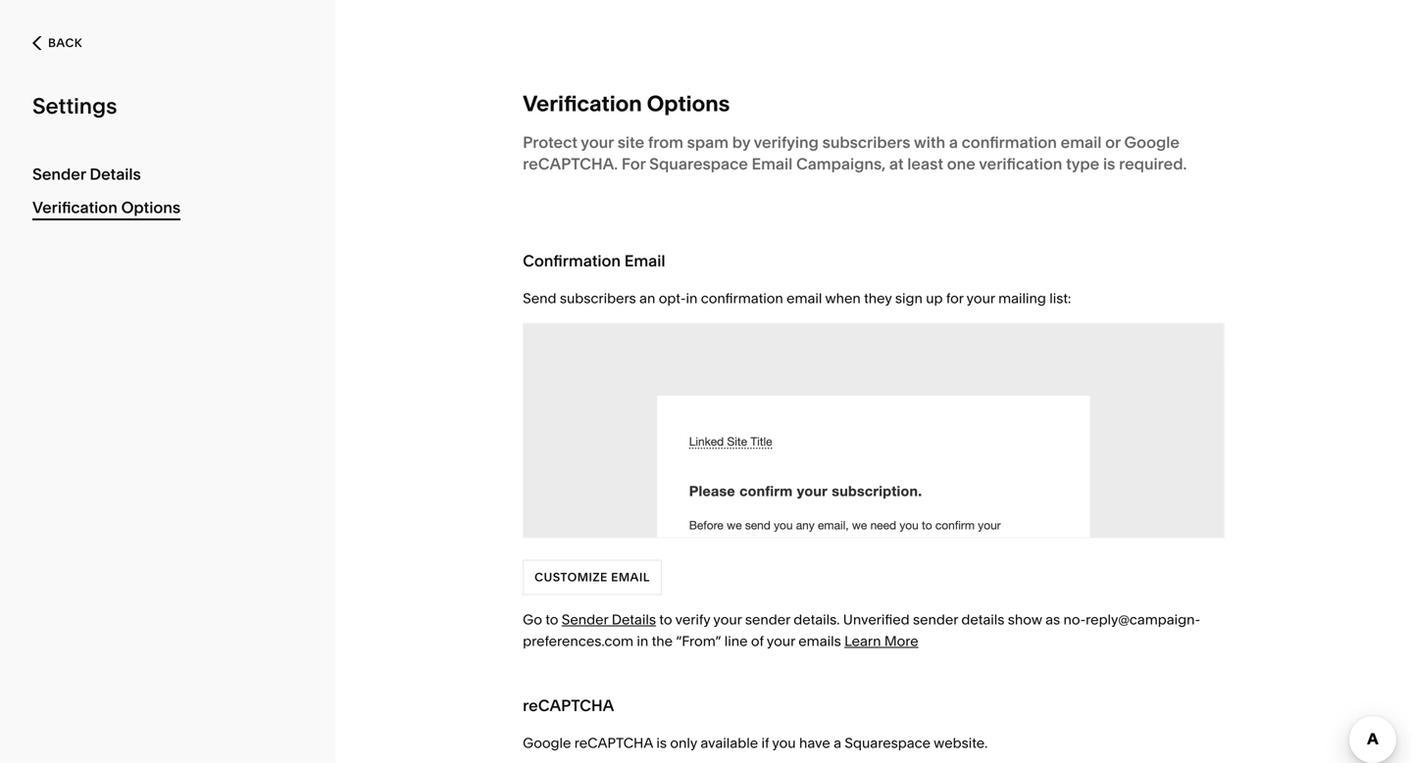 Task type: locate. For each thing, give the bounding box(es) containing it.
options inside 'link'
[[121, 198, 181, 217]]

required.
[[1119, 154, 1187, 174]]

1 vertical spatial sender
[[562, 612, 608, 629]]

0 horizontal spatial verification options
[[32, 198, 181, 217]]

1 horizontal spatial subscribers
[[822, 133, 910, 152]]

subscribers down 'confirmation email' on the top of page
[[560, 290, 636, 307]]

your
[[581, 133, 614, 152], [967, 290, 995, 307], [713, 612, 742, 629], [767, 633, 795, 650]]

confirmation right opt-
[[701, 290, 783, 307]]

subscribers
[[822, 133, 910, 152], [560, 290, 636, 307]]

1 horizontal spatial sender
[[913, 612, 958, 629]]

email inside button
[[611, 571, 650, 585]]

0 vertical spatial email
[[752, 154, 793, 174]]

0 vertical spatial subscribers
[[822, 133, 910, 152]]

1 vertical spatial is
[[656, 735, 667, 752]]

subscribers up campaigns,
[[822, 133, 910, 152]]

least
[[907, 154, 943, 174]]

a right have
[[834, 735, 841, 752]]

1 vertical spatial squarespace
[[845, 735, 931, 752]]

1 vertical spatial sender details link
[[562, 612, 656, 629]]

squarespace right have
[[845, 735, 931, 752]]

confirmation email
[[523, 251, 665, 271]]

no‑reply@campaign-
[[1063, 612, 1200, 629]]

1 vertical spatial email
[[624, 251, 665, 271]]

is left the only
[[656, 735, 667, 752]]

2 to from the left
[[659, 612, 672, 629]]

1 vertical spatial email
[[786, 290, 822, 307]]

email for customize email
[[611, 571, 650, 585]]

your left site
[[581, 133, 614, 152]]

google
[[1124, 133, 1180, 152], [523, 735, 571, 752]]

1 horizontal spatial is
[[1103, 154, 1115, 174]]

when
[[825, 290, 861, 307]]

google recaptcha is only available if you have a squarespace website.
[[523, 735, 988, 752]]

1 vertical spatial subscribers
[[560, 290, 636, 307]]

confirmation
[[523, 251, 621, 271]]

customize email
[[535, 571, 650, 585]]

0 horizontal spatial in
[[637, 633, 648, 650]]

verification options
[[523, 90, 730, 117], [32, 198, 181, 217]]

is down or
[[1103, 154, 1115, 174]]

0 horizontal spatial a
[[834, 735, 841, 752]]

confirmation up verification
[[962, 133, 1057, 152]]

0 vertical spatial verification
[[523, 90, 642, 117]]

verify
[[675, 612, 710, 629]]

sender details link
[[32, 158, 303, 191], [562, 612, 656, 629]]

0 vertical spatial google
[[1124, 133, 1180, 152]]

1 horizontal spatial verification
[[523, 90, 642, 117]]

google inside protect your site from spam by verifying subscribers with a confirmation email or google recaptcha. for squarespace email campaigns, at least one verification type is required.
[[1124, 133, 1180, 152]]

they
[[864, 290, 892, 307]]

customize
[[535, 571, 608, 585]]

"from"
[[676, 633, 721, 650]]

1 horizontal spatial a
[[949, 133, 958, 152]]

email
[[752, 154, 793, 174], [624, 251, 665, 271], [611, 571, 650, 585]]

1 horizontal spatial google
[[1124, 133, 1180, 152]]

1 horizontal spatial sender
[[562, 612, 608, 629]]

confirmation
[[962, 133, 1057, 152], [701, 290, 783, 307]]

1 horizontal spatial email
[[1061, 133, 1102, 152]]

options up spam
[[647, 90, 730, 117]]

email for confirmation email
[[624, 251, 665, 271]]

sender
[[745, 612, 790, 629], [913, 612, 958, 629]]

one
[[947, 154, 975, 174]]

0 vertical spatial sender
[[32, 165, 86, 184]]

verifying
[[754, 133, 819, 152]]

0 vertical spatial verification options
[[523, 90, 730, 117]]

sender up the more
[[913, 612, 958, 629]]

1 horizontal spatial verification options
[[523, 90, 730, 117]]

is inside protect your site from spam by verifying subscribers with a confirmation email or google recaptcha. for squarespace email campaigns, at least one verification type is required.
[[1103, 154, 1115, 174]]

1 to from the left
[[545, 612, 558, 629]]

your right for
[[967, 290, 995, 307]]

email up go to sender details
[[611, 571, 650, 585]]

a up one at the right
[[949, 133, 958, 152]]

at
[[889, 154, 904, 174]]

protect your site from spam by verifying subscribers with a confirmation email or google recaptcha. for squarespace email campaigns, at least one verification type is required.
[[523, 133, 1187, 174]]

1 vertical spatial verification
[[32, 198, 118, 217]]

details up the
[[612, 612, 656, 629]]

details.
[[794, 612, 840, 629]]

1 vertical spatial in
[[637, 633, 648, 650]]

to verify your sender details. unverified sender details show as no‑reply@campaign- preferences.com in the "from" line of your emails
[[523, 612, 1200, 650]]

sender details
[[32, 165, 141, 184]]

an
[[639, 290, 655, 307]]

1 horizontal spatial options
[[647, 90, 730, 117]]

for
[[622, 154, 646, 174]]

email up type at the top
[[1061, 133, 1102, 152]]

squarespace
[[649, 154, 748, 174], [845, 735, 931, 752]]

line
[[724, 633, 748, 650]]

0 vertical spatial confirmation
[[962, 133, 1057, 152]]

sender up of
[[745, 612, 790, 629]]

recaptcha left the only
[[574, 735, 653, 752]]

a
[[949, 133, 958, 152], [834, 735, 841, 752]]

0 vertical spatial email
[[1061, 133, 1102, 152]]

mailing
[[998, 290, 1046, 307]]

1 vertical spatial google
[[523, 735, 571, 752]]

0 horizontal spatial to
[[545, 612, 558, 629]]

sign
[[895, 290, 923, 307]]

options down sender details
[[121, 198, 181, 217]]

1 horizontal spatial details
[[612, 612, 656, 629]]

is
[[1103, 154, 1115, 174], [656, 735, 667, 752]]

confirmation inside protect your site from spam by verifying subscribers with a confirmation email or google recaptcha. for squarespace email campaigns, at least one verification type is required.
[[962, 133, 1057, 152]]

0 horizontal spatial verification
[[32, 198, 118, 217]]

0 horizontal spatial sender
[[745, 612, 790, 629]]

of
[[751, 633, 764, 650]]

0 horizontal spatial email
[[786, 290, 822, 307]]

in right an
[[686, 290, 698, 307]]

0 horizontal spatial squarespace
[[649, 154, 748, 174]]

in
[[686, 290, 698, 307], [637, 633, 648, 650]]

you
[[772, 735, 796, 752]]

in left the
[[637, 633, 648, 650]]

0 horizontal spatial subscribers
[[560, 290, 636, 307]]

0 vertical spatial squarespace
[[649, 154, 748, 174]]

protect
[[523, 133, 577, 152]]

options
[[647, 90, 730, 117], [121, 198, 181, 217]]

email inside protect your site from spam by verifying subscribers with a confirmation email or google recaptcha. for squarespace email campaigns, at least one verification type is required.
[[752, 154, 793, 174]]

to right go
[[545, 612, 558, 629]]

details up verification options 'link'
[[90, 165, 141, 184]]

email
[[1061, 133, 1102, 152], [786, 290, 822, 307]]

recaptcha
[[523, 697, 614, 716], [574, 735, 653, 752]]

recaptcha down the preferences.com at the left bottom of page
[[523, 697, 614, 716]]

email down verifying
[[752, 154, 793, 174]]

1 vertical spatial verification options
[[32, 198, 181, 217]]

go to sender details
[[523, 612, 656, 629]]

to inside the to verify your sender details. unverified sender details show as no‑reply@campaign- preferences.com in the "from" line of your emails
[[659, 612, 672, 629]]

1 horizontal spatial confirmation
[[962, 133, 1057, 152]]

0 vertical spatial a
[[949, 133, 958, 152]]

or
[[1105, 133, 1121, 152]]

2 vertical spatial email
[[611, 571, 650, 585]]

send subscribers an opt-in confirmation email when they sign up for your mailing list:
[[523, 290, 1071, 307]]

details
[[961, 612, 1004, 629]]

1 horizontal spatial squarespace
[[845, 735, 931, 752]]

1 horizontal spatial in
[[686, 290, 698, 307]]

0 vertical spatial in
[[686, 290, 698, 307]]

to
[[545, 612, 558, 629], [659, 612, 672, 629]]

only
[[670, 735, 697, 752]]

subscribers inside protect your site from spam by verifying subscribers with a confirmation email or google recaptcha. for squarespace email campaigns, at least one verification type is required.
[[822, 133, 910, 152]]

sender down settings
[[32, 165, 86, 184]]

0 vertical spatial options
[[647, 90, 730, 117]]

verification options up site
[[523, 90, 730, 117]]

0 horizontal spatial confirmation
[[701, 290, 783, 307]]

0 horizontal spatial options
[[121, 198, 181, 217]]

1 horizontal spatial to
[[659, 612, 672, 629]]

0 vertical spatial is
[[1103, 154, 1115, 174]]

email up an
[[624, 251, 665, 271]]

to up the
[[659, 612, 672, 629]]

squarespace down spam
[[649, 154, 748, 174]]

available
[[700, 735, 758, 752]]

verification down sender details
[[32, 198, 118, 217]]

1 vertical spatial options
[[121, 198, 181, 217]]

verification up 'protect'
[[523, 90, 642, 117]]

sender
[[32, 165, 86, 184], [562, 612, 608, 629]]

email left when
[[786, 290, 822, 307]]

0 horizontal spatial sender
[[32, 165, 86, 184]]

0 horizontal spatial details
[[90, 165, 141, 184]]

by
[[732, 133, 750, 152]]

sender up the preferences.com at the left bottom of page
[[562, 612, 608, 629]]

details
[[90, 165, 141, 184], [612, 612, 656, 629]]

0 vertical spatial sender details link
[[32, 158, 303, 191]]

unverified
[[843, 612, 910, 629]]

verification
[[523, 90, 642, 117], [32, 198, 118, 217]]

your up the line
[[713, 612, 742, 629]]

0 vertical spatial details
[[90, 165, 141, 184]]

verification options down sender details
[[32, 198, 181, 217]]

list:
[[1049, 290, 1071, 307]]



Task type: vqa. For each thing, say whether or not it's contained in the screenshot.
and to the middle
no



Task type: describe. For each thing, give the bounding box(es) containing it.
1 sender from the left
[[745, 612, 790, 629]]

opt-
[[659, 290, 686, 307]]

customize email button
[[523, 560, 662, 596]]

settings
[[32, 93, 117, 119]]

emails
[[798, 633, 841, 650]]

0 vertical spatial recaptcha
[[523, 697, 614, 716]]

back
[[48, 36, 82, 50]]

a inside protect your site from spam by verifying subscribers with a confirmation email or google recaptcha. for squarespace email campaigns, at least one verification type is required.
[[949, 133, 958, 152]]

campaigns,
[[796, 154, 886, 174]]

your right of
[[767, 633, 795, 650]]

verification options link
[[32, 191, 303, 225]]

site
[[617, 133, 644, 152]]

verification
[[979, 154, 1062, 174]]

verification inside verification options 'link'
[[32, 198, 118, 217]]

have
[[799, 735, 830, 752]]

0 horizontal spatial sender details link
[[32, 158, 303, 191]]

learn more
[[844, 633, 918, 650]]

up
[[926, 290, 943, 307]]

squarespace inside protect your site from spam by verifying subscribers with a confirmation email or google recaptcha. for squarespace email campaigns, at least one verification type is required.
[[649, 154, 748, 174]]

your inside protect your site from spam by verifying subscribers with a confirmation email or google recaptcha. for squarespace email campaigns, at least one verification type is required.
[[581, 133, 614, 152]]

2 sender from the left
[[913, 612, 958, 629]]

email inside protect your site from spam by verifying subscribers with a confirmation email or google recaptcha. for squarespace email campaigns, at least one verification type is required.
[[1061, 133, 1102, 152]]

1 vertical spatial confirmation
[[701, 290, 783, 307]]

back button
[[26, 22, 88, 65]]

0 horizontal spatial is
[[656, 735, 667, 752]]

1 horizontal spatial sender details link
[[562, 612, 656, 629]]

more
[[884, 633, 918, 650]]

send
[[523, 290, 556, 307]]

learn more link
[[844, 633, 918, 650]]

the
[[652, 633, 673, 650]]

1 vertical spatial a
[[834, 735, 841, 752]]

from
[[648, 133, 683, 152]]

as
[[1045, 612, 1060, 629]]

type
[[1066, 154, 1099, 174]]

1 vertical spatial details
[[612, 612, 656, 629]]

0 horizontal spatial google
[[523, 735, 571, 752]]

with
[[914, 133, 945, 152]]

show
[[1008, 612, 1042, 629]]

in inside the to verify your sender details. unverified sender details show as no‑reply@campaign- preferences.com in the "from" line of your emails
[[637, 633, 648, 650]]

recaptcha.
[[523, 154, 618, 174]]

go
[[523, 612, 542, 629]]

learn
[[844, 633, 881, 650]]

for
[[946, 290, 963, 307]]

if
[[761, 735, 769, 752]]

verification options inside 'link'
[[32, 198, 181, 217]]

1 vertical spatial recaptcha
[[574, 735, 653, 752]]

preferences.com
[[523, 633, 633, 650]]

website.
[[934, 735, 988, 752]]

spam
[[687, 133, 729, 152]]



